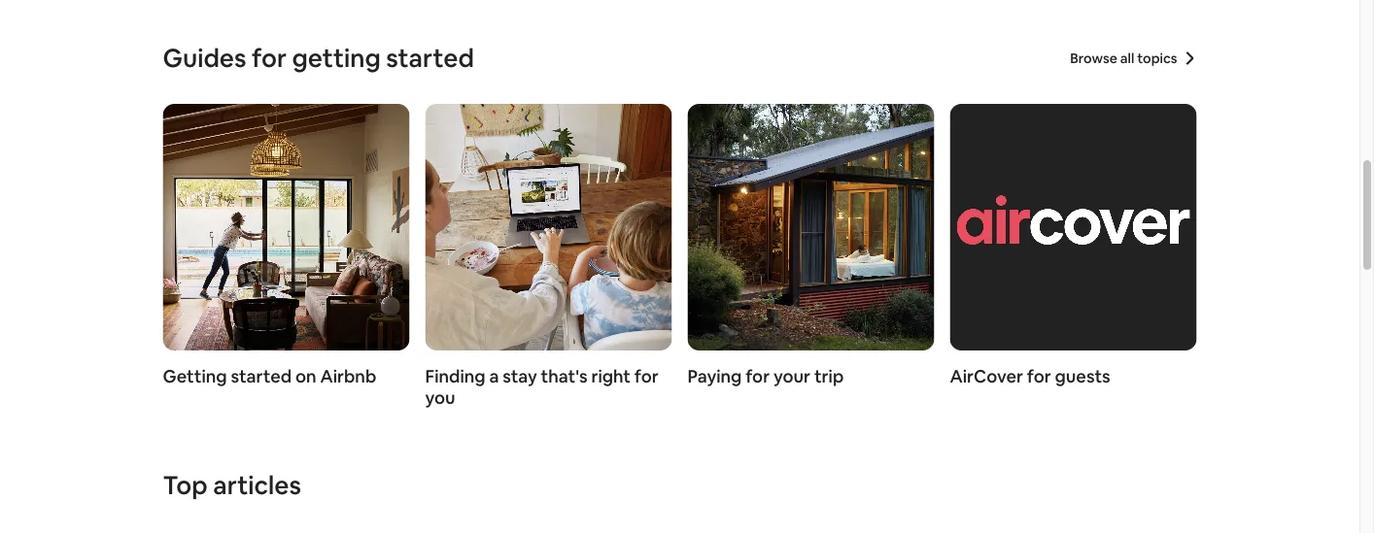 Task type: locate. For each thing, give the bounding box(es) containing it.
guests
[[1055, 366, 1111, 388]]

right
[[592, 366, 631, 388]]

for left guests
[[1027, 366, 1052, 388]]

browse
[[1071, 50, 1118, 67]]

you
[[425, 387, 456, 410]]

started
[[386, 42, 474, 74], [231, 366, 292, 388]]

for for guides
[[252, 42, 287, 74]]

getting started on airbnb link
[[163, 104, 410, 388]]

person opening a glass sliding door in a nicely designed space image
[[163, 104, 410, 351]]

1 horizontal spatial started
[[386, 42, 474, 74]]

stay
[[503, 366, 537, 388]]

for right right
[[635, 366, 659, 388]]

top
[[163, 470, 208, 502]]

adult and child sitting at a table, searching airbnb listings on a laptop. image
[[425, 104, 672, 351]]

airbnb
[[320, 366, 377, 388]]

1 vertical spatial started
[[231, 366, 292, 388]]

for right guides
[[252, 42, 287, 74]]

getting
[[292, 42, 381, 74]]

aircover for guests link
[[950, 104, 1197, 388]]

top articles
[[163, 470, 301, 502]]

for inside paying for your trip link
[[746, 366, 770, 388]]

for
[[252, 42, 287, 74], [635, 366, 659, 388], [746, 366, 770, 388], [1027, 366, 1052, 388]]

for inside finding a stay that's right for you
[[635, 366, 659, 388]]

topics
[[1138, 50, 1178, 67]]

paying for your trip
[[688, 366, 844, 388]]

started right getting
[[386, 42, 474, 74]]

trip
[[815, 366, 844, 388]]

for inside aircover for guests link
[[1027, 366, 1052, 388]]

for left your
[[746, 366, 770, 388]]

started left the "on"
[[231, 366, 292, 388]]



Task type: vqa. For each thing, say whether or not it's contained in the screenshot.
The logo for AirCover, in red and white letters, on a black background.
yes



Task type: describe. For each thing, give the bounding box(es) containing it.
finding
[[425, 366, 486, 388]]

a house in the woods with floor to ceiling windows, with a person relaxing inside. image
[[688, 104, 935, 351]]

paying for your trip link
[[688, 104, 935, 388]]

the logo for aircover, in red and white letters, on a black background. image
[[950, 104, 1197, 351]]

aircover
[[950, 366, 1024, 388]]

finding a stay that's right for you link
[[425, 104, 672, 410]]

browse all topics link
[[1071, 50, 1197, 67]]

for for paying
[[746, 366, 770, 388]]

your
[[774, 366, 811, 388]]

aircover for guests
[[950, 366, 1111, 388]]

getting
[[163, 366, 227, 388]]

on
[[296, 366, 317, 388]]

paying
[[688, 366, 742, 388]]

0 vertical spatial started
[[386, 42, 474, 74]]

for for aircover
[[1027, 366, 1052, 388]]

articles
[[213, 470, 301, 502]]

getting started on airbnb
[[163, 366, 377, 388]]

guides
[[163, 42, 246, 74]]

all
[[1121, 50, 1135, 67]]

finding a stay that's right for you
[[425, 366, 659, 410]]

a
[[489, 366, 499, 388]]

browse all topics
[[1071, 50, 1178, 67]]

guides for getting started
[[163, 42, 474, 74]]

0 horizontal spatial started
[[231, 366, 292, 388]]

that's
[[541, 366, 588, 388]]



